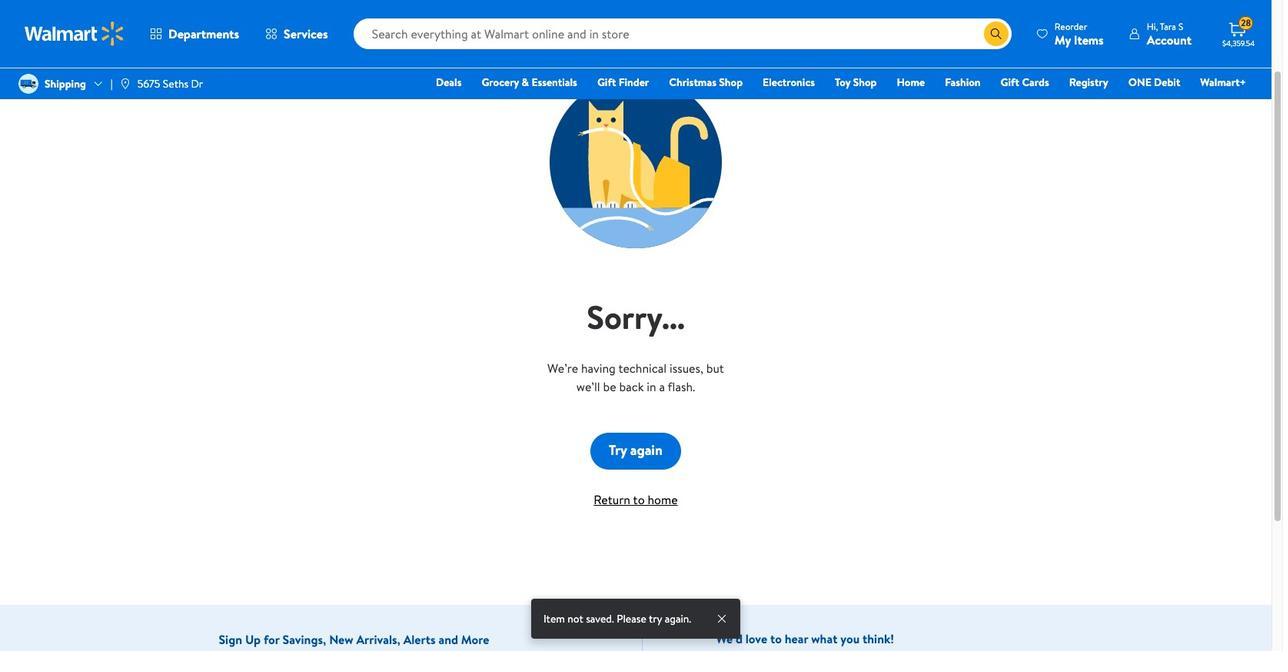 Task type: describe. For each thing, give the bounding box(es) containing it.
try again button
[[591, 433, 681, 470]]

up
[[245, 632, 261, 649]]

one debit link
[[1122, 74, 1188, 91]]

return
[[594, 491, 631, 508]]

&
[[522, 75, 529, 90]]

item
[[544, 612, 565, 627]]

debit
[[1155, 75, 1181, 90]]

flash.
[[668, 378, 696, 395]]

Walmart Site-Wide search field
[[354, 18, 1012, 49]]

5675 seths dr
[[137, 76, 203, 92]]

tara
[[1161, 20, 1177, 33]]

fashion link
[[939, 74, 988, 91]]

0 horizontal spatial to
[[634, 491, 645, 508]]

electronics link
[[756, 74, 822, 91]]

not
[[568, 612, 584, 627]]

|
[[111, 76, 113, 92]]

toy shop
[[835, 75, 877, 90]]

new
[[329, 632, 354, 649]]

one
[[1129, 75, 1152, 90]]

but
[[707, 360, 725, 377]]

gift finder
[[598, 75, 649, 90]]

departments button
[[137, 15, 252, 52]]

essentials
[[532, 75, 578, 90]]

be
[[603, 378, 617, 395]]

reorder my items
[[1055, 20, 1104, 48]]

services button
[[252, 15, 341, 52]]

hi, tara s account
[[1148, 20, 1192, 48]]

one debit
[[1129, 75, 1181, 90]]

registry link
[[1063, 74, 1116, 91]]

fashion
[[946, 75, 981, 90]]

services
[[284, 25, 328, 42]]

try
[[609, 441, 627, 460]]

alerts
[[404, 632, 436, 649]]

walmart image
[[25, 22, 125, 46]]

grocery
[[482, 75, 519, 90]]

try
[[649, 612, 663, 627]]

sign
[[219, 632, 242, 649]]

what
[[812, 631, 838, 648]]

christmas shop
[[669, 75, 743, 90]]

for
[[264, 632, 280, 649]]

christmas shop link
[[663, 74, 750, 91]]

we're having technical issues, but we'll be back in a flash.
[[548, 360, 725, 395]]

try again
[[609, 441, 663, 460]]

sign up for savings, new arrivals, alerts and more
[[219, 632, 490, 649]]

dr
[[191, 76, 203, 92]]

seths
[[163, 76, 189, 92]]

christmas
[[669, 75, 717, 90]]

technical
[[619, 360, 667, 377]]

finder
[[619, 75, 649, 90]]

in
[[647, 378, 657, 395]]

items
[[1075, 31, 1104, 48]]



Task type: vqa. For each thing, say whether or not it's contained in the screenshot.
Alerts
yes



Task type: locate. For each thing, give the bounding box(es) containing it.
shop inside christmas shop "link"
[[720, 75, 743, 90]]

think!
[[863, 631, 895, 648]]

we're
[[548, 360, 579, 377]]

0 vertical spatial to
[[634, 491, 645, 508]]

1 shop from the left
[[720, 75, 743, 90]]

close image
[[716, 613, 729, 625]]

gift
[[598, 75, 616, 90], [1001, 75, 1020, 90]]

walmart+
[[1201, 75, 1247, 90]]

0 horizontal spatial gift
[[598, 75, 616, 90]]

issues,
[[670, 360, 704, 377]]

more
[[461, 632, 490, 649]]

toy
[[835, 75, 851, 90]]

gift inside "link"
[[1001, 75, 1020, 90]]

shop for christmas shop
[[720, 75, 743, 90]]

return to home link
[[594, 491, 678, 508]]

shop for toy shop
[[854, 75, 877, 90]]

shop right christmas
[[720, 75, 743, 90]]

cards
[[1023, 75, 1050, 90]]

savings,
[[283, 632, 326, 649]]

home link
[[890, 74, 932, 91]]

walmart+ link
[[1194, 74, 1254, 91]]

toy shop link
[[829, 74, 884, 91]]

28
[[1242, 16, 1252, 29]]

please
[[617, 612, 647, 627]]

electronics
[[763, 75, 815, 90]]

you
[[841, 631, 860, 648]]

gift for gift cards
[[1001, 75, 1020, 90]]

again
[[631, 441, 663, 460]]

to right love
[[771, 631, 782, 648]]

hi,
[[1148, 20, 1159, 33]]

to
[[634, 491, 645, 508], [771, 631, 782, 648]]

1 gift from the left
[[598, 75, 616, 90]]

my
[[1055, 31, 1072, 48]]

gift for gift finder
[[598, 75, 616, 90]]

registry
[[1070, 75, 1109, 90]]

1 horizontal spatial to
[[771, 631, 782, 648]]

return to home
[[594, 491, 678, 508]]

grocery & essentials
[[482, 75, 578, 90]]

shop right toy
[[854, 75, 877, 90]]

shipping
[[45, 76, 86, 92]]

$4,359.54
[[1223, 38, 1256, 48]]

we'd love to hear what you think!
[[717, 631, 895, 648]]

back
[[620, 378, 644, 395]]

gift cards
[[1001, 75, 1050, 90]]

shop inside toy shop link
[[854, 75, 877, 90]]

again.
[[665, 612, 692, 627]]

home
[[648, 491, 678, 508]]

gift left finder
[[598, 75, 616, 90]]

grocery & essentials link
[[475, 74, 585, 91]]

arrivals,
[[357, 632, 401, 649]]

a
[[660, 378, 665, 395]]

home
[[897, 75, 926, 90]]

account
[[1148, 31, 1192, 48]]

1 horizontal spatial gift
[[1001, 75, 1020, 90]]

search icon image
[[991, 28, 1003, 40]]

Search search field
[[354, 18, 1012, 49]]

deals
[[436, 75, 462, 90]]

5675
[[137, 76, 160, 92]]

we'll
[[577, 378, 601, 395]]

0 horizontal spatial shop
[[720, 75, 743, 90]]

to left home on the right bottom of the page
[[634, 491, 645, 508]]

saved.
[[586, 612, 614, 627]]

shop
[[720, 75, 743, 90], [854, 75, 877, 90]]

item not saved. please try again.
[[544, 612, 692, 627]]

hear
[[785, 631, 809, 648]]

departments
[[168, 25, 239, 42]]

and
[[439, 632, 459, 649]]

gift left cards
[[1001, 75, 1020, 90]]

love
[[746, 631, 768, 648]]

1 vertical spatial to
[[771, 631, 782, 648]]

gift finder link
[[591, 74, 656, 91]]

2 gift from the left
[[1001, 75, 1020, 90]]

we'd
[[717, 631, 743, 648]]

sorry...
[[587, 294, 685, 340]]

gift cards link
[[994, 74, 1057, 91]]

2 shop from the left
[[854, 75, 877, 90]]

s
[[1179, 20, 1184, 33]]

deals link
[[429, 74, 469, 91]]

having
[[582, 360, 616, 377]]

1 horizontal spatial shop
[[854, 75, 877, 90]]

 image
[[119, 78, 131, 90]]

reorder
[[1055, 20, 1088, 33]]

 image
[[18, 74, 38, 94]]



